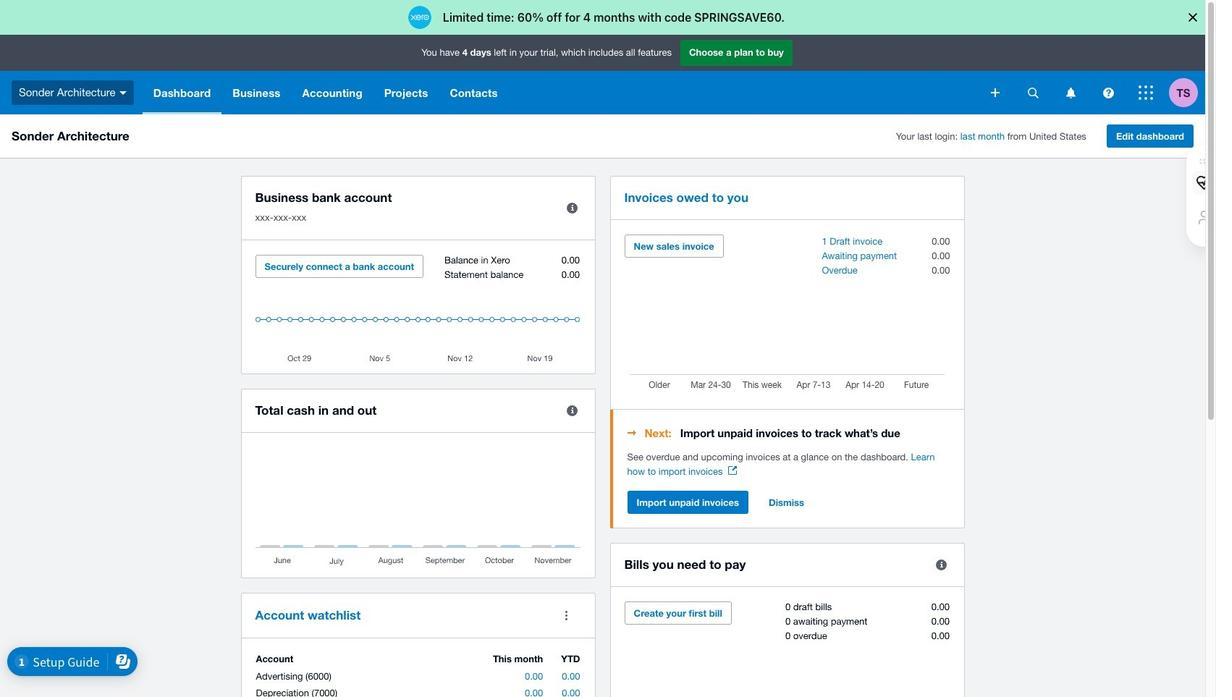 Task type: vqa. For each thing, say whether or not it's contained in the screenshot.
Empty state widget for the Total Cash In and Out feature, displaying a column graph summarising bank transaction data as Total Money In versus Total Money Out across all connected bank accounts, enabling a visual comparison of the two amounts. image
yes



Task type: locate. For each thing, give the bounding box(es) containing it.
panel body document
[[627, 450, 950, 479], [627, 450, 950, 479]]

heading
[[627, 424, 950, 442]]

empty state bank feed widget with a tooltip explaining the feature. includes a 'securely connect a bank account' button and a data-less flat line graph marking four weekly dates, indicating future account balance tracking. image
[[255, 255, 581, 363]]

svg image
[[1139, 85, 1153, 100], [1028, 87, 1039, 98], [1066, 87, 1076, 98], [991, 88, 1000, 97], [119, 91, 126, 95]]

banner
[[0, 35, 1206, 114]]

dialog
[[0, 0, 1216, 35]]

svg image
[[1103, 87, 1114, 98]]

accounts watchlist options image
[[552, 601, 581, 630]]



Task type: describe. For each thing, give the bounding box(es) containing it.
empty state of the bills widget with a 'create your first bill' button and an unpopulated column graph. image
[[624, 602, 950, 697]]

empty state widget for the total cash in and out feature, displaying a column graph summarising bank transaction data as total money in versus total money out across all connected bank accounts, enabling a visual comparison of the two amounts. image
[[255, 447, 581, 567]]

opens in a new tab image
[[729, 466, 737, 475]]



